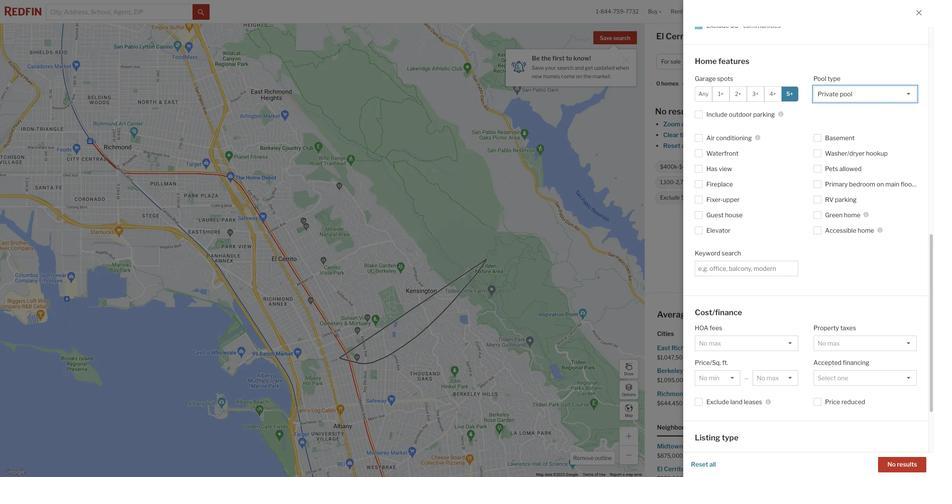 Task type: locate. For each thing, give the bounding box(es) containing it.
heights
[[703, 345, 726, 352]]

sale down 'listing type'
[[715, 444, 727, 451]]

$400k- up 1,100-
[[661, 164, 680, 170]]

el up "for"
[[657, 31, 664, 41]]

2 vertical spatial search
[[722, 250, 742, 257]]

1 horizontal spatial on
[[877, 181, 885, 188]]

save search button
[[594, 31, 637, 44]]

1-
[[596, 8, 601, 15]]

the down get
[[584, 73, 592, 79]]

albany homes for sale $629,000
[[790, 345, 854, 361]]

search for save search
[[614, 35, 631, 41]]

for up exclude land leases
[[710, 391, 718, 398]]

homes inside east richmond heights homes for sale $1,047,500
[[728, 345, 747, 352]]

sale inside 'albany homes for sale $629,000'
[[842, 345, 854, 352]]

on
[[576, 73, 583, 79], [877, 181, 885, 188]]

sale down price/sq. ft.
[[716, 368, 727, 375]]

$400k-$4.5m up garage spots
[[704, 58, 741, 65]]

reset all
[[691, 462, 716, 469]]

homes up accepted
[[812, 345, 831, 352]]

1,100-2,750 sq. ft.
[[661, 179, 706, 186]]

midtown homes for sale $875,000
[[657, 444, 727, 460]]

0 horizontal spatial search
[[557, 65, 574, 71]]

0 horizontal spatial all
[[682, 142, 689, 150]]

of left "use"
[[595, 473, 599, 478]]

save inside save your search and get updated when new homes come on the market.
[[532, 65, 544, 71]]

cerrito, up cities heading
[[774, 310, 804, 320]]

1 horizontal spatial of
[[752, 142, 758, 150]]

1 horizontal spatial to
[[810, 142, 816, 150]]

homes inside save your search and get updated when new homes come on the market.
[[544, 73, 560, 79]]

$1,349,900
[[790, 401, 820, 407]]

5+ left garage
[[798, 195, 805, 201]]

sale inside berkeley homes for sale $1,095,000
[[716, 368, 727, 375]]

1 horizontal spatial map
[[691, 132, 704, 139]]

any
[[699, 91, 709, 97]]

1 horizontal spatial 5+
[[798, 195, 805, 201]]

exclude down 1,100-
[[661, 195, 680, 201]]

homes inside richmond homes for sale $644,450
[[689, 391, 708, 398]]

$400k- up garage spots
[[704, 58, 724, 65]]

homes inside kensington homes for sale $1,849,000
[[825, 368, 845, 375]]

richmond
[[672, 345, 702, 352], [657, 391, 687, 398]]

0
[[657, 80, 661, 87]]

0 vertical spatial map
[[625, 414, 633, 418]]

0 vertical spatial $4.5m
[[724, 58, 741, 65]]

remove $400k-$4.5m image up 'recommended' button
[[739, 59, 744, 64]]

0 vertical spatial $400k-$4.5m
[[704, 58, 741, 65]]

hoa fees
[[695, 325, 723, 332]]

0 horizontal spatial type
[[722, 434, 739, 443]]

0 vertical spatial map
[[691, 132, 704, 139]]

map region
[[0, 0, 729, 478]]

0 horizontal spatial save
[[532, 65, 544, 71]]

0 vertical spatial $400k-
[[704, 58, 724, 65]]

el for el cerrito
[[807, 222, 813, 229]]

prices
[[718, 310, 743, 320]]

homes down listing on the right of the page
[[685, 444, 704, 451]]

homes up the washer/dryer hookup on the right top
[[845, 142, 865, 150]]

near
[[744, 310, 763, 320]]

1 vertical spatial cerrito
[[664, 466, 685, 474]]

0 horizontal spatial results
[[669, 107, 697, 117]]

1 vertical spatial save
[[532, 65, 544, 71]]

0 horizontal spatial communities
[[693, 195, 726, 201]]

$1,849,000
[[790, 378, 820, 384]]

0 horizontal spatial parking
[[754, 111, 775, 118]]

list box for pool type
[[814, 86, 917, 102]]

remove $400k-$4.5m image
[[739, 59, 744, 64], [700, 165, 705, 169]]

2 horizontal spatial search
[[722, 250, 742, 257]]

search up come
[[557, 65, 574, 71]]

new
[[532, 73, 543, 79]]

0 horizontal spatial $400k-$4.5m
[[661, 164, 696, 170]]

:
[[700, 80, 701, 87]]

1 vertical spatial to
[[810, 142, 816, 150]]

results inside button
[[898, 462, 918, 469]]

to right first
[[566, 55, 573, 62]]

map for map data ©2023 google
[[536, 473, 544, 478]]

richmond inside richmond homes for sale $644,450
[[657, 391, 687, 398]]

5+ for 5+
[[787, 91, 794, 97]]

your inside "zoom out clear the map boundary reset all filters or remove one of your filters below to see more homes"
[[759, 142, 772, 150]]

0 vertical spatial ca
[[698, 31, 711, 41]]

remove $400k-$4.5m image inside '$400k-$4.5m' button
[[739, 59, 744, 64]]

parking up green home
[[836, 196, 857, 204]]

0 horizontal spatial spots
[[718, 75, 734, 82]]

of
[[752, 142, 758, 150], [595, 473, 599, 478]]

1 vertical spatial $400k-
[[661, 164, 680, 170]]

55+ down "2,750"
[[682, 195, 692, 201]]

reset inside "zoom out clear the map boundary reset all filters or remove one of your filters below to see more homes"
[[664, 142, 681, 150]]

exclude 55+ communities down sq.
[[661, 195, 726, 201]]

richmond up $1,047,500
[[672, 345, 702, 352]]

guest house
[[707, 212, 743, 219]]

land for townhouse,
[[831, 164, 842, 170]]

1 vertical spatial search
[[557, 65, 574, 71]]

1 vertical spatial map
[[536, 473, 544, 478]]

0 vertical spatial no
[[656, 107, 667, 117]]

save
[[600, 35, 613, 41], [532, 65, 544, 71]]

green home
[[826, 212, 861, 219]]

search for keyword search
[[722, 250, 742, 257]]

richmond up "$644,450"
[[657, 391, 687, 398]]

cerrito, up 'for sale' "button"
[[666, 31, 697, 41]]

rv parking
[[826, 196, 857, 204]]

type
[[828, 75, 841, 82], [722, 434, 739, 443]]

2 horizontal spatial the
[[680, 132, 690, 139]]

type for listing type
[[722, 434, 739, 443]]

1 vertical spatial type
[[722, 434, 739, 443]]

exclude up el cerrito, ca homes for sale
[[707, 22, 730, 29]]

home for average
[[693, 310, 716, 320]]

washer/dryer hookup
[[826, 150, 888, 157]]

for up the accepted financing
[[833, 345, 841, 352]]

1 horizontal spatial the
[[584, 73, 592, 79]]

0 vertical spatial land
[[831, 164, 842, 170]]

0 vertical spatial reset
[[664, 142, 681, 150]]

the inside "zoom out clear the map boundary reset all filters or remove one of your filters below to see more homes"
[[680, 132, 690, 139]]

communities down remove 1,100-2,750 sq. ft. icon
[[693, 195, 726, 201]]

0 vertical spatial 5+
[[787, 91, 794, 97]]

filters left below
[[773, 142, 790, 150]]

1 vertical spatial cerrito,
[[774, 310, 804, 320]]

$400k-$4.5m up 1,100-2,750 sq. ft.
[[661, 164, 696, 170]]

save down 844-
[[600, 35, 613, 41]]

search down 759-
[[614, 35, 631, 41]]

0 horizontal spatial cerrito
[[664, 466, 685, 474]]

communities up sale
[[744, 22, 781, 29]]

1 vertical spatial no results
[[888, 462, 918, 469]]

el for el cerrito hills homes for sale
[[657, 466, 663, 474]]

kensington homes for sale $1,849,000
[[790, 368, 867, 384]]

reset inside button
[[691, 462, 709, 469]]

on left the "main"
[[877, 181, 885, 188]]

0 horizontal spatial $4.5m
[[680, 164, 696, 170]]

$4.5m up "2,750"
[[680, 164, 696, 170]]

for down financing on the right bottom
[[846, 368, 854, 375]]

bedroom
[[850, 181, 876, 188]]

home right accessible
[[858, 227, 875, 235]]

save inside 'button'
[[600, 35, 613, 41]]

average home prices near el cerrito, ca
[[657, 310, 818, 320]]

1 vertical spatial ca
[[806, 310, 818, 320]]

remove coming soon, under contract/pending image
[[828, 180, 832, 185]]

2 filters from the left
[[773, 142, 790, 150]]

0 horizontal spatial land
[[731, 399, 743, 407]]

7732
[[626, 8, 639, 15]]

fireplace
[[707, 181, 733, 188]]

draw button
[[620, 360, 639, 380]]

2+
[[736, 91, 742, 97]]

the right be
[[542, 55, 551, 62]]

soon,
[[748, 179, 762, 186]]

55+ up homes
[[731, 22, 742, 29]]

$1,047,500
[[657, 355, 687, 361]]

1 vertical spatial 5+
[[798, 195, 805, 201]]

home up hoa
[[693, 310, 716, 320]]

updated
[[595, 65, 615, 71]]

list box for accepted financing
[[814, 371, 917, 386]]

0 vertical spatial of
[[752, 142, 758, 150]]

1 vertical spatial all
[[710, 462, 716, 469]]

ca up property
[[806, 310, 818, 320]]

City, Address, School, Agent, ZIP search field
[[46, 4, 193, 20]]

1 horizontal spatial map
[[625, 414, 633, 418]]

search up e.g. office, balcony, modern text field
[[722, 250, 742, 257]]

spots up 1+ option
[[718, 75, 734, 82]]

sale down "agent"
[[731, 466, 743, 474]]

cities
[[657, 331, 675, 338]]

to inside "zoom out clear the map boundary reset all filters or remove one of your filters below to see more homes"
[[810, 142, 816, 150]]

all inside reset all button
[[710, 462, 716, 469]]

1 vertical spatial ft.
[[723, 360, 729, 367]]

the up "reset all filters" button
[[680, 132, 690, 139]]

for down the price/sq.
[[706, 368, 714, 375]]

sale up the accepted financing
[[842, 345, 854, 352]]

map inside "zoom out clear the map boundary reset all filters or remove one of your filters below to see more homes"
[[691, 132, 704, 139]]

2+ radio
[[730, 86, 747, 102]]

1 vertical spatial richmond
[[657, 391, 687, 398]]

type right pool
[[828, 75, 841, 82]]

0 vertical spatial your
[[545, 65, 556, 71]]

$4.5m inside '$400k-$4.5m' button
[[724, 58, 741, 65]]

terms of use link
[[583, 473, 606, 478]]

no results
[[656, 107, 697, 117], [888, 462, 918, 469]]

sale up exclude land leases
[[719, 391, 731, 398]]

1 horizontal spatial remove $400k-$4.5m image
[[739, 59, 744, 64]]

0 horizontal spatial map
[[626, 473, 634, 478]]

your down first
[[545, 65, 556, 71]]

midtown
[[657, 444, 683, 451]]

1 vertical spatial land
[[731, 399, 743, 407]]

for down listing on the right of the page
[[706, 444, 714, 451]]

el down garage
[[807, 222, 813, 229]]

el
[[657, 31, 664, 41], [807, 222, 813, 229], [764, 310, 772, 320], [657, 466, 663, 474]]

for inside "midtown homes for sale $875,000"
[[706, 444, 714, 451]]

1 horizontal spatial your
[[759, 142, 772, 150]]

$789,000
[[790, 453, 816, 460]]

land left remove townhouse, land image
[[831, 164, 842, 170]]

1 vertical spatial no
[[888, 462, 896, 469]]

1 vertical spatial 55+
[[682, 195, 692, 201]]

type up "agent"
[[722, 434, 739, 443]]

1 horizontal spatial filters
[[773, 142, 790, 150]]

homes inside berkeley homes for sale $1,095,000
[[685, 368, 705, 375]]

your inside save your search and get updated when new homes come on the market.
[[545, 65, 556, 71]]

homes down accepted
[[825, 368, 845, 375]]

1 vertical spatial $4.5m
[[680, 164, 696, 170]]

map
[[625, 414, 633, 418], [536, 473, 544, 478]]

for
[[662, 58, 670, 65]]

map inside button
[[625, 414, 633, 418]]

1 vertical spatial your
[[759, 142, 772, 150]]

0 horizontal spatial 5+
[[787, 91, 794, 97]]

include
[[707, 111, 728, 118]]

home features
[[695, 57, 750, 66]]

price/sq.
[[695, 360, 721, 367]]

0 vertical spatial remove $400k-$4.5m image
[[739, 59, 744, 64]]

1 horizontal spatial no results
[[888, 462, 918, 469]]

Any radio
[[695, 86, 713, 102]]

type for pool type
[[828, 75, 841, 82]]

air conditioning
[[707, 135, 752, 142]]

1 horizontal spatial communities
[[744, 22, 781, 29]]

1 horizontal spatial save
[[600, 35, 613, 41]]

google image
[[2, 468, 27, 478]]

for inside richmond homes for sale $644,450
[[710, 391, 718, 398]]

map left air
[[691, 132, 704, 139]]

all inside "zoom out clear the map boundary reset all filters or remove one of your filters below to see more homes"
[[682, 142, 689, 150]]

accepted
[[814, 360, 842, 367]]

$400k-$4.5m inside button
[[704, 58, 741, 65]]

search inside save your search and get updated when new homes come on the market.
[[557, 65, 574, 71]]

1 vertical spatial home
[[858, 227, 875, 235]]

map button
[[620, 402, 639, 421]]

rv
[[826, 196, 834, 204]]

home up accessible home
[[845, 212, 861, 219]]

remove 1,100-2,750 sq. ft. image
[[711, 180, 715, 185]]

1 horizontal spatial $400k-$4.5m
[[704, 58, 741, 65]]

san
[[790, 391, 801, 398]]

reset all filters button
[[663, 142, 707, 150]]

zip codes element
[[715, 418, 744, 437]]

1 vertical spatial spots
[[825, 195, 839, 201]]

first
[[553, 55, 565, 62]]

green
[[826, 212, 843, 219]]

1 vertical spatial remove $400k-$4.5m image
[[700, 165, 705, 169]]

your right one
[[759, 142, 772, 150]]

1 horizontal spatial search
[[614, 35, 631, 41]]

0 horizontal spatial of
[[595, 473, 599, 478]]

$400k-$4.5m for remove $400k-$4.5m icon in the '$400k-$4.5m' button
[[704, 58, 741, 65]]

sale
[[756, 31, 774, 41]]

ca left homes
[[698, 31, 711, 41]]

e.g. office, balcony, modern text field
[[699, 265, 795, 273]]

5+
[[787, 91, 794, 97], [798, 195, 805, 201]]

el for el cerrito, ca homes for sale
[[657, 31, 664, 41]]

homes down berkeley homes for sale $1,095,000
[[689, 391, 708, 398]]

spots left remove 5+ garage spots 'image' on the right top of page
[[825, 195, 839, 201]]

for up —
[[749, 345, 757, 352]]

for inside kensington homes for sale $1,849,000
[[846, 368, 854, 375]]

search inside 'button'
[[614, 35, 631, 41]]

filters down clear the map boundary button
[[690, 142, 707, 150]]

no results button
[[879, 458, 927, 473]]

parking up "zoom out clear the map boundary reset all filters or remove one of your filters below to see more homes"
[[754, 111, 775, 118]]

home
[[845, 212, 861, 219], [858, 227, 875, 235], [693, 310, 716, 320]]

has
[[707, 165, 718, 173]]

1 horizontal spatial type
[[828, 75, 841, 82]]

ft. right the price/sq.
[[723, 360, 729, 367]]

5+ inside option
[[787, 91, 794, 97]]

1 horizontal spatial spots
[[825, 195, 839, 201]]

1 vertical spatial $400k-$4.5m
[[661, 164, 696, 170]]

el down $875,000
[[657, 466, 663, 474]]

to left see
[[810, 142, 816, 150]]

1,100-
[[661, 179, 676, 186]]

1 horizontal spatial all
[[710, 462, 716, 469]]

0 horizontal spatial $400k-
[[661, 164, 680, 170]]

ft. right sq.
[[701, 179, 706, 186]]

map right a
[[626, 473, 634, 478]]

0 vertical spatial exclude 55+ communities
[[707, 22, 781, 29]]

1 vertical spatial on
[[877, 181, 885, 188]]

for left sale
[[743, 31, 755, 41]]

sale down cities heading
[[758, 345, 770, 352]]

0 vertical spatial the
[[542, 55, 551, 62]]

exclude land leases
[[707, 399, 763, 407]]

sale down financing on the right bottom
[[855, 368, 867, 375]]

0 horizontal spatial remove $400k-$4.5m image
[[700, 165, 705, 169]]

fixer-
[[707, 196, 723, 204]]

home for green
[[845, 212, 861, 219]]

0 horizontal spatial filters
[[690, 142, 707, 150]]

of right one
[[752, 142, 758, 150]]

land left "leases"
[[731, 399, 743, 407]]

pool
[[814, 75, 827, 82]]

homes down the price/sq.
[[685, 368, 705, 375]]

studio+
[[717, 164, 737, 170]]

richmond homes for sale $644,450
[[657, 391, 731, 407]]

property
[[814, 325, 840, 332]]

cerrito down $875,000
[[664, 466, 685, 474]]

0 vertical spatial all
[[682, 142, 689, 150]]

0 horizontal spatial ft.
[[701, 179, 706, 186]]

1 horizontal spatial results
[[898, 462, 918, 469]]

exclude up "zip codes" element
[[707, 399, 730, 407]]

map left data
[[536, 473, 544, 478]]

sale right "for"
[[671, 58, 681, 65]]

save up "new"
[[532, 65, 544, 71]]

leases
[[744, 399, 763, 407]]

exclude 55+ communities up homes
[[707, 22, 781, 29]]

5+ right 4+ radio
[[787, 91, 794, 97]]

2 vertical spatial home
[[693, 310, 716, 320]]

0 vertical spatial type
[[828, 75, 841, 82]]

below
[[791, 142, 809, 150]]

1+ radio
[[713, 86, 730, 102]]

remove $400k-$4.5m image left has
[[700, 165, 705, 169]]

homes right "new"
[[544, 73, 560, 79]]

on down the and
[[576, 73, 583, 79]]

1 vertical spatial communities
[[693, 195, 726, 201]]

1 horizontal spatial reset
[[691, 462, 709, 469]]

1 vertical spatial map
[[626, 473, 634, 478]]

homes right 0
[[662, 80, 679, 87]]

0 vertical spatial search
[[614, 35, 631, 41]]

0 vertical spatial ft.
[[701, 179, 706, 186]]

cerrito down green
[[814, 222, 834, 229]]

1 vertical spatial parking
[[836, 196, 857, 204]]

option group
[[695, 86, 799, 102]]

the inside save your search and get updated when new homes come on the market.
[[584, 73, 592, 79]]

5+ radio
[[782, 86, 799, 102]]

homes down by
[[700, 466, 720, 474]]

$4.5m up 'recommended' button
[[724, 58, 741, 65]]

sale inside east richmond heights homes for sale $1,047,500
[[758, 345, 770, 352]]

primary
[[826, 181, 848, 188]]

1 horizontal spatial cerrito,
[[774, 310, 804, 320]]

to inside dialog
[[566, 55, 573, 62]]

map down options
[[625, 414, 633, 418]]

el cerrito
[[807, 222, 834, 229]]

neighborhoods element
[[657, 418, 703, 437]]

0 vertical spatial on
[[576, 73, 583, 79]]

list box
[[814, 86, 917, 102], [695, 336, 799, 352], [814, 336, 917, 352], [695, 371, 741, 386], [753, 371, 799, 386], [814, 371, 917, 386]]

save your search and get updated when new homes come on the market.
[[532, 65, 629, 79]]

one
[[739, 142, 750, 150]]

out
[[682, 121, 692, 128]]

homes right heights
[[728, 345, 747, 352]]



Task type: vqa. For each thing, say whether or not it's contained in the screenshot.
Go
no



Task type: describe. For each thing, give the bounding box(es) containing it.
be the first to know!
[[532, 55, 591, 62]]

pets allowed
[[826, 165, 862, 173]]

no inside button
[[888, 462, 896, 469]]

3+ radio
[[747, 86, 765, 102]]

el cerrito link
[[807, 222, 834, 229]]

error
[[635, 473, 643, 478]]

keyword search
[[695, 250, 742, 257]]

keyword
[[695, 250, 721, 257]]

cities heading
[[657, 330, 922, 339]]

map for map
[[625, 414, 633, 418]]

no results inside button
[[888, 462, 918, 469]]

$400k- inside button
[[704, 58, 724, 65]]

homes
[[713, 31, 741, 41]]

1-844-759-7732
[[596, 8, 639, 15]]

$400k-$4.5m for the bottom remove $400k-$4.5m icon
[[661, 164, 696, 170]]

map data ©2023 google
[[536, 473, 579, 478]]

albany
[[790, 345, 810, 352]]

cerrito for el cerrito hills homes for sale
[[664, 466, 685, 474]]

el right near
[[764, 310, 772, 320]]

option group containing any
[[695, 86, 799, 102]]

0 vertical spatial results
[[669, 107, 697, 117]]

a
[[623, 473, 625, 478]]

0 vertical spatial no results
[[656, 107, 697, 117]]

options button
[[620, 381, 639, 400]]

0 horizontal spatial 55+
[[682, 195, 692, 201]]

francisco
[[802, 391, 831, 398]]

1 horizontal spatial ft.
[[723, 360, 729, 367]]

homes inside 'albany homes for sale $629,000'
[[812, 345, 831, 352]]

price/sq. ft.
[[695, 360, 729, 367]]

under
[[763, 179, 778, 186]]

draw
[[625, 372, 634, 377]]

outline
[[595, 456, 612, 462]]

844-
[[601, 8, 614, 15]]

sale inside kensington homes for sale $1,849,000
[[855, 368, 867, 375]]

2 vertical spatial exclude
[[707, 399, 730, 407]]

guest
[[707, 212, 724, 219]]

google
[[566, 473, 579, 478]]

on inside save your search and get updated when new homes come on the market.
[[576, 73, 583, 79]]

remove townhouse, land image
[[846, 165, 850, 169]]

0 vertical spatial communities
[[744, 22, 781, 29]]

primary bedroom on main floor
[[826, 181, 915, 188]]

air
[[707, 135, 715, 142]]

submit search image
[[198, 9, 204, 15]]

1 horizontal spatial ca
[[806, 310, 818, 320]]

townhouse,
[[800, 164, 830, 170]]

reduced
[[842, 399, 866, 407]]

townhouse, land
[[800, 164, 842, 170]]

east richmond heights homes for sale $1,047,500
[[657, 345, 770, 361]]

listing
[[695, 434, 721, 443]]

fees
[[710, 325, 723, 332]]

upper
[[723, 196, 740, 204]]

for down "agent"
[[721, 466, 730, 474]]

list box for property taxes
[[814, 336, 917, 352]]

and
[[575, 65, 584, 71]]

market.
[[593, 73, 612, 79]]

recommended
[[702, 80, 741, 87]]

1 filters from the left
[[690, 142, 707, 150]]

neighborhoods
[[657, 425, 703, 432]]

report a map error
[[611, 473, 643, 478]]

hills
[[687, 466, 699, 474]]

$875,000
[[657, 453, 683, 460]]

4+ radio
[[765, 86, 782, 102]]

garage
[[695, 75, 716, 82]]

0 vertical spatial 55+
[[731, 22, 742, 29]]

$1,095,000
[[657, 378, 688, 384]]

sale inside "button"
[[671, 58, 681, 65]]

homes inside "midtown homes for sale $875,000"
[[685, 444, 704, 451]]

basement
[[826, 135, 855, 142]]

remove 5+ garage spots image
[[843, 196, 847, 200]]

for inside berkeley homes for sale $1,095,000
[[706, 368, 714, 375]]

for sale button
[[657, 54, 696, 69]]

san francisco $1,349,900
[[790, 391, 831, 407]]

—
[[745, 376, 749, 382]]

0 horizontal spatial cerrito,
[[666, 31, 697, 41]]

terms of use
[[583, 473, 606, 478]]

1 vertical spatial of
[[595, 473, 599, 478]]

berkeley homes for sale $1,095,000
[[657, 368, 727, 384]]

$400k-$4.5m button
[[699, 54, 750, 69]]

$644,450
[[657, 401, 683, 407]]

main
[[886, 181, 900, 188]]

el cerrito, ca homes for sale
[[657, 31, 774, 41]]

1 vertical spatial exclude 55+ communities
[[661, 195, 726, 201]]

save for save search
[[600, 35, 613, 41]]

0 homes • sort : recommended
[[657, 80, 741, 88]]

home for accessible
[[858, 227, 875, 235]]

clear the map boundary button
[[663, 132, 733, 139]]

homes inside 0 homes • sort : recommended
[[662, 80, 679, 87]]

contract/pending
[[779, 179, 823, 186]]

fixer-upper
[[707, 196, 740, 204]]

0 vertical spatial parking
[[754, 111, 775, 118]]

list box for hoa fees
[[695, 336, 799, 352]]

price reduced
[[826, 399, 866, 407]]

0 vertical spatial exclude
[[707, 22, 730, 29]]

know!
[[574, 55, 591, 62]]

recommended button
[[701, 80, 748, 87]]

remove
[[574, 456, 594, 462]]

5+ for 5+ garage spots
[[798, 195, 805, 201]]

sale inside "midtown homes for sale $875,000"
[[715, 444, 727, 451]]

of inside "zoom out clear the map boundary reset all filters or remove one of your filters below to see more homes"
[[752, 142, 758, 150]]

for inside east richmond heights homes for sale $1,047,500
[[749, 345, 757, 352]]

berkeley
[[657, 368, 684, 375]]

terms
[[583, 473, 594, 478]]

homes inside "zoom out clear the map boundary reset all filters or remove one of your filters below to see more homes"
[[845, 142, 865, 150]]

1 vertical spatial exclude
[[661, 195, 680, 201]]

remove
[[716, 142, 738, 150]]

report a map error link
[[611, 473, 643, 478]]

richmond inside east richmond heights homes for sale $1,047,500
[[672, 345, 702, 352]]

be
[[532, 55, 540, 62]]

1 horizontal spatial parking
[[836, 196, 857, 204]]

save for save your search and get updated when new homes come on the market.
[[532, 65, 544, 71]]

reset all button
[[691, 458, 716, 473]]

0 horizontal spatial no
[[656, 107, 667, 117]]

4+
[[770, 91, 777, 97]]

features
[[719, 57, 750, 66]]

hookup
[[867, 150, 888, 157]]

report
[[611, 473, 622, 478]]

clear
[[664, 132, 679, 139]]

be the first to know! dialog
[[506, 45, 636, 86]]

759-
[[614, 8, 626, 15]]

see
[[817, 142, 828, 150]]

accessible home
[[826, 227, 875, 235]]

for inside 'albany homes for sale $629,000'
[[833, 345, 841, 352]]

or
[[709, 142, 715, 150]]

sale inside richmond homes for sale $644,450
[[719, 391, 731, 398]]

0 vertical spatial spots
[[718, 75, 734, 82]]

sq.
[[692, 179, 699, 186]]

accepted financing
[[814, 360, 870, 367]]

data
[[545, 473, 553, 478]]

remove exclude 55+ communities image
[[730, 196, 735, 200]]

east
[[657, 345, 671, 352]]

get
[[585, 65, 593, 71]]

3+
[[753, 91, 759, 97]]

cerrito for el cerrito
[[814, 222, 834, 229]]

land for exclude
[[731, 399, 743, 407]]

by
[[707, 457, 715, 464]]



